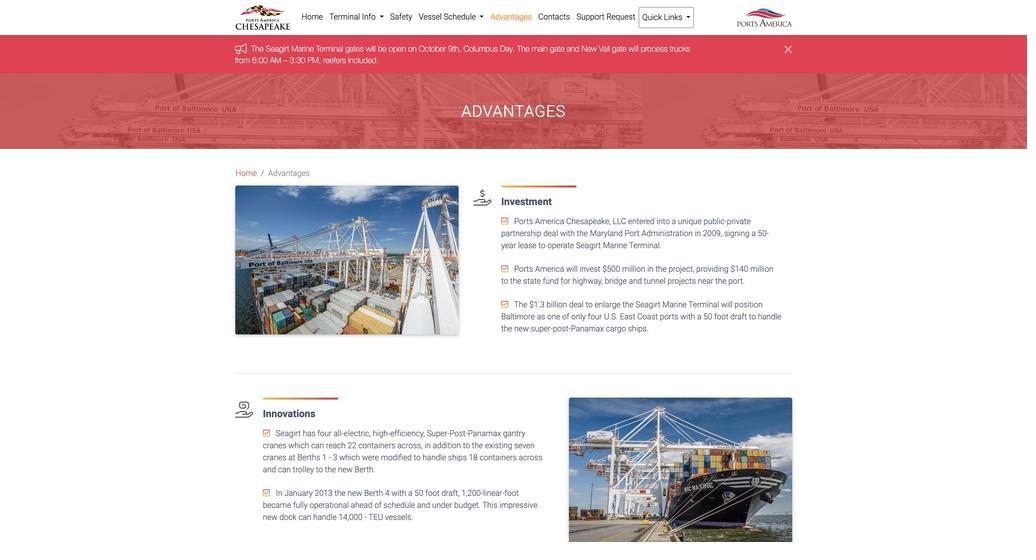 Task type: describe. For each thing, give the bounding box(es) containing it.
invest
[[580, 265, 600, 274]]

vessel schedule
[[419, 12, 478, 22]]

super-
[[531, 324, 553, 334]]

unique
[[678, 217, 702, 226]]

a inside in january 2013 the new berth 4 with a 50 foot draft, 1,200-linear-foot became fully operational ahead of schedule and under budget. this impressive new dock can handle 14,000 - teu vessels.
[[408, 489, 413, 498]]

fully
[[293, 501, 308, 510]]

the inside in january 2013 the new berth 4 with a 50 foot draft, 1,200-linear-foot became fully operational ahead of schedule and under budget. this impressive new dock can handle 14,000 - teu vessels.
[[334, 489, 346, 498]]

a right into
[[672, 217, 676, 226]]

tunnel
[[644, 277, 666, 286]]

2 cranes from the top
[[263, 453, 286, 463]]

support
[[576, 12, 605, 22]]

2 million from the left
[[750, 265, 774, 274]]

0 vertical spatial advantages
[[490, 12, 532, 22]]

state
[[523, 277, 541, 286]]

and inside the seagirt marine terminal gates will be open on october 9th, columbus day. the main gate and new vail gate will process trucks from 6:00 am – 3:30 pm, reefers included.
[[567, 44, 579, 53]]

america for chesapeake,
[[535, 217, 564, 226]]

process
[[641, 44, 668, 53]]

position
[[735, 300, 763, 310]]

marine inside the $1.3 billion deal to enlarge the seagirt marine terminal will position baltimore as one of only four u.s. east coast ports with a 50 foot draft to handle the new super-post-panamax cargo ships.
[[662, 300, 687, 310]]

investment image
[[235, 186, 458, 335]]

home for left home link
[[236, 169, 257, 178]]

four inside the $1.3 billion deal to enlarge the seagirt marine terminal will position baltimore as one of only four u.s. east coast ports with a 50 foot draft to handle the new super-post-panamax cargo ships.
[[588, 312, 602, 322]]

of inside in january 2013 the new berth 4 with a 50 foot draft, 1,200-linear-foot became fully operational ahead of schedule and under budget. this impressive new dock can handle 14,000 - teu vessels.
[[374, 501, 382, 510]]

panamax inside the seagirt has four all-electric, high-efficiency, super-post-panamax gantry cranes which can reach 22 containers across, in addition to the existing seven cranes at berths 1 - 3 which were modified to handle ships 18 containers across and can trolley to the new berth.
[[468, 429, 501, 439]]

1 cranes from the top
[[263, 441, 286, 451]]

handle inside the $1.3 billion deal to enlarge the seagirt marine terminal will position baltimore as one of only four u.s. east coast ports with a 50 foot draft to handle the new super-post-panamax cargo ships.
[[758, 312, 781, 322]]

the for $1.3
[[514, 300, 527, 310]]

terminal inside the seagirt marine terminal gates will be open on october 9th, columbus day. the main gate and new vail gate will process trucks from 6:00 am – 3:30 pm, reefers included.
[[316, 44, 343, 53]]

four inside the seagirt has four all-electric, high-efficiency, super-post-panamax gantry cranes which can reach 22 containers across, in addition to the existing seven cranes at berths 1 - 3 which were modified to handle ships 18 containers across and can trolley to the new berth.
[[317, 429, 332, 439]]

modified
[[381, 453, 412, 463]]

0 vertical spatial home link
[[298, 7, 326, 27]]

as
[[537, 312, 545, 322]]

ports america chesapeake, llc entered into a unique public-private partnership deal with the maryland port administration in 2009, signing a 50- year lease to operate seagirt marine terminal.
[[501, 217, 769, 250]]

this
[[482, 501, 497, 510]]

in inside ports america chesapeake, llc entered into a unique public-private partnership deal with the maryland port administration in 2009, signing a 50- year lease to operate seagirt marine terminal.
[[695, 229, 701, 238]]

columbus
[[463, 44, 498, 53]]

22
[[348, 441, 356, 451]]

9th,
[[448, 44, 461, 53]]

ports for ports america chesapeake, llc entered into a unique public-private partnership deal with the maryland port administration in 2009, signing a 50- year lease to operate seagirt marine terminal.
[[514, 217, 533, 226]]

the right day.
[[517, 44, 530, 53]]

and inside ports america will invest $500 million in the project, providing $140 million to the state fund for highway, bridge and tunnel projects near the port.
[[629, 277, 642, 286]]

seagirt inside the seagirt marine terminal gates will be open on october 9th, columbus day. the main gate and new vail gate will process trucks from 6:00 am – 3:30 pm, reefers included.
[[266, 44, 289, 53]]

links
[[664, 13, 682, 22]]

1 gate from the left
[[550, 44, 564, 53]]

0 vertical spatial which
[[288, 441, 309, 451]]

chesapeake,
[[566, 217, 611, 226]]

and inside in january 2013 the new berth 4 with a 50 foot draft, 1,200-linear-foot became fully operational ahead of schedule and under budget. this impressive new dock can handle 14,000 - teu vessels.
[[417, 501, 430, 510]]

berth.
[[355, 465, 375, 475]]

0 vertical spatial can
[[311, 441, 324, 451]]

bullhorn image
[[235, 43, 251, 54]]

quick
[[642, 13, 662, 22]]

with inside the $1.3 billion deal to enlarge the seagirt marine terminal will position baltimore as one of only four u.s. east coast ports with a 50 foot draft to handle the new super-post-panamax cargo ships.
[[680, 312, 695, 322]]

operate
[[547, 241, 574, 250]]

ports for ports america will invest $500 million in the project, providing $140 million to the state fund for highway, bridge and tunnel projects near the port.
[[514, 265, 533, 274]]

into
[[657, 217, 670, 226]]

2 gate from the left
[[612, 44, 627, 53]]

seagirt inside the seagirt has four all-electric, high-efficiency, super-post-panamax gantry cranes which can reach 22 containers across, in addition to the existing seven cranes at berths 1 - 3 which were modified to handle ships 18 containers across and can trolley to the new berth.
[[276, 429, 301, 439]]

seagirt inside the $1.3 billion deal to enlarge the seagirt marine terminal will position baltimore as one of only four u.s. east coast ports with a 50 foot draft to handle the new super-post-panamax cargo ships.
[[636, 300, 661, 310]]

safety link
[[387, 7, 415, 27]]

50 inside in january 2013 the new berth 4 with a 50 foot draft, 1,200-linear-foot became fully operational ahead of schedule and under budget. this impressive new dock can handle 14,000 - teu vessels.
[[414, 489, 423, 498]]

with inside ports america chesapeake, llc entered into a unique public-private partnership deal with the maryland port administration in 2009, signing a 50- year lease to operate seagirt marine terminal.
[[560, 229, 575, 238]]

14,000
[[339, 513, 362, 522]]

support request link
[[573, 7, 639, 27]]

a left 50-
[[752, 229, 756, 238]]

at
[[288, 453, 295, 463]]

- inside the seagirt has four all-electric, high-efficiency, super-post-panamax gantry cranes which can reach 22 containers across, in addition to the existing seven cranes at berths 1 - 3 which were modified to handle ships 18 containers across and can trolley to the new berth.
[[329, 453, 331, 463]]

billion
[[547, 300, 567, 310]]

vail
[[599, 44, 610, 53]]

year
[[501, 241, 516, 250]]

port.
[[728, 277, 745, 286]]

contacts link
[[535, 7, 573, 27]]

signing
[[724, 229, 750, 238]]

2009,
[[703, 229, 722, 238]]

50 inside the $1.3 billion deal to enlarge the seagirt marine terminal will position baltimore as one of only four u.s. east coast ports with a 50 foot draft to handle the new super-post-panamax cargo ships.
[[703, 312, 712, 322]]

day.
[[500, 44, 515, 53]]

innovations
[[263, 408, 316, 420]]

reefers
[[323, 56, 346, 65]]

from
[[235, 56, 250, 65]]

will inside the $1.3 billion deal to enlarge the seagirt marine terminal will position baltimore as one of only four u.s. east coast ports with a 50 foot draft to handle the new super-post-panamax cargo ships.
[[721, 300, 733, 310]]

lease
[[518, 241, 537, 250]]

3
[[333, 453, 337, 463]]

u.s.
[[604, 312, 618, 322]]

investment
[[501, 196, 552, 208]]

gates
[[345, 44, 364, 53]]

and inside the seagirt has four all-electric, high-efficiency, super-post-panamax gantry cranes which can reach 22 containers across, in addition to the existing seven cranes at berths 1 - 3 which were modified to handle ships 18 containers across and can trolley to the new berth.
[[263, 465, 276, 475]]

vessel schedule link
[[415, 7, 487, 27]]

terminal.
[[629, 241, 662, 250]]

october
[[419, 44, 446, 53]]

4
[[385, 489, 389, 498]]

providing
[[696, 265, 729, 274]]

reach
[[326, 441, 346, 451]]

0 horizontal spatial home link
[[236, 168, 257, 180]]

request
[[606, 12, 635, 22]]

1 vertical spatial can
[[278, 465, 291, 475]]

50-
[[758, 229, 769, 238]]

teu
[[369, 513, 383, 522]]

under
[[432, 501, 452, 510]]

deal inside ports america chesapeake, llc entered into a unique public-private partnership deal with the maryland port administration in 2009, signing a 50- year lease to operate seagirt marine terminal.
[[543, 229, 558, 238]]

pm,
[[308, 56, 321, 65]]

ships.
[[628, 324, 649, 334]]

marine inside ports america chesapeake, llc entered into a unique public-private partnership deal with the maryland port administration in 2009, signing a 50- year lease to operate seagirt marine terminal.
[[603, 241, 627, 250]]

draft,
[[441, 489, 460, 498]]

berths
[[297, 453, 320, 463]]

on
[[408, 44, 417, 53]]

near
[[698, 277, 713, 286]]

1 vertical spatial containers
[[480, 453, 517, 463]]

to inside ports america will invest $500 million in the project, providing $140 million to the state fund for highway, bridge and tunnel projects near the port.
[[501, 277, 508, 286]]

will left process
[[629, 44, 638, 53]]

america for will
[[535, 265, 564, 274]]

home for top home link
[[301, 12, 323, 22]]

high-
[[373, 429, 390, 439]]

check square image for innovations
[[263, 489, 270, 497]]

terminal info link
[[326, 7, 387, 27]]

to up only
[[586, 300, 593, 310]]

the $1.3 billion deal to enlarge the seagirt marine terminal will position baltimore as one of only four u.s. east coast ports with a 50 foot draft to handle the new super-post-panamax cargo ships.
[[501, 300, 781, 334]]

seven
[[514, 441, 535, 451]]

- inside in january 2013 the new berth 4 with a 50 foot draft, 1,200-linear-foot became fully operational ahead of schedule and under budget. this impressive new dock can handle 14,000 - teu vessels.
[[364, 513, 367, 522]]

the left state
[[510, 277, 521, 286]]

support request
[[576, 12, 635, 22]]

in inside ports america will invest $500 million in the project, providing $140 million to the state fund for highway, bridge and tunnel projects near the port.
[[647, 265, 654, 274]]

main
[[532, 44, 548, 53]]

safety
[[390, 12, 412, 22]]

highway,
[[573, 277, 603, 286]]

baltimore
[[501, 312, 535, 322]]

ships
[[448, 453, 467, 463]]

the inside ports america chesapeake, llc entered into a unique public-private partnership deal with the maryland port administration in 2009, signing a 50- year lease to operate seagirt marine terminal.
[[577, 229, 588, 238]]

check square image for investment
[[501, 265, 508, 273]]

new inside the seagirt has four all-electric, high-efficiency, super-post-panamax gantry cranes which can reach 22 containers across, in addition to the existing seven cranes at berths 1 - 3 which were modified to handle ships 18 containers across and can trolley to the new berth.
[[338, 465, 353, 475]]



Task type: locate. For each thing, give the bounding box(es) containing it.
0 horizontal spatial panamax
[[468, 429, 501, 439]]

new down 'baltimore'
[[514, 324, 529, 334]]

marine up "ports"
[[662, 300, 687, 310]]

handle down position
[[758, 312, 781, 322]]

1 vertical spatial check square image
[[263, 430, 270, 438]]

1 horizontal spatial with
[[560, 229, 575, 238]]

new left berth.
[[338, 465, 353, 475]]

ports up state
[[514, 265, 533, 274]]

1 horizontal spatial gate
[[612, 44, 627, 53]]

and left new
[[567, 44, 579, 53]]

0 vertical spatial home
[[301, 12, 323, 22]]

of right "one"
[[562, 312, 569, 322]]

will up the draft
[[721, 300, 733, 310]]

panamax inside the $1.3 billion deal to enlarge the seagirt marine terminal will position baltimore as one of only four u.s. east coast ports with a 50 foot draft to handle the new super-post-panamax cargo ships.
[[571, 324, 604, 334]]

0 vertical spatial in
[[695, 229, 701, 238]]

–
[[283, 56, 287, 65]]

can down the fully
[[298, 513, 311, 522]]

america inside ports america chesapeake, llc entered into a unique public-private partnership deal with the maryland port administration in 2009, signing a 50- year lease to operate seagirt marine terminal.
[[535, 217, 564, 226]]

1 horizontal spatial containers
[[480, 453, 517, 463]]

seagirt up am
[[266, 44, 289, 53]]

the seagirt marine terminal gates will be open on october 9th, columbus day. the main gate and new vail gate will process trucks from 6:00 am – 3:30 pm, reefers included. alert
[[0, 35, 1027, 74]]

to inside ports america chesapeake, llc entered into a unique public-private partnership deal with the maryland port administration in 2009, signing a 50- year lease to operate seagirt marine terminal.
[[538, 241, 545, 250]]

across,
[[397, 441, 423, 451]]

1 vertical spatial panamax
[[468, 429, 501, 439]]

cranes left "at"
[[263, 453, 286, 463]]

0 horizontal spatial containers
[[358, 441, 395, 451]]

1 million from the left
[[622, 265, 645, 274]]

1 ports from the top
[[514, 217, 533, 226]]

across
[[519, 453, 542, 463]]

ports
[[660, 312, 678, 322]]

administration
[[641, 229, 693, 238]]

can down "at"
[[278, 465, 291, 475]]

private
[[727, 217, 751, 226]]

foot left the draft
[[714, 312, 728, 322]]

and up in
[[263, 465, 276, 475]]

check square image down innovations
[[263, 430, 270, 438]]

am
[[270, 56, 281, 65]]

0 vertical spatial check square image
[[501, 265, 508, 273]]

seagirt
[[266, 44, 289, 53], [576, 241, 601, 250], [636, 300, 661, 310], [276, 429, 301, 439]]

1 horizontal spatial marine
[[603, 241, 627, 250]]

check square image
[[501, 265, 508, 273], [501, 301, 508, 309], [263, 489, 270, 497]]

$500
[[602, 265, 620, 274]]

18
[[469, 453, 478, 463]]

1 horizontal spatial four
[[588, 312, 602, 322]]

1 horizontal spatial foot
[[505, 489, 519, 498]]

ports up 'partnership'
[[514, 217, 533, 226]]

2 vertical spatial can
[[298, 513, 311, 522]]

0 horizontal spatial -
[[329, 453, 331, 463]]

1 america from the top
[[535, 217, 564, 226]]

with inside in january 2013 the new berth 4 with a 50 foot draft, 1,200-linear-foot became fully operational ahead of schedule and under budget. this impressive new dock can handle 14,000 - teu vessels.
[[391, 489, 406, 498]]

open
[[389, 44, 406, 53]]

the up east
[[622, 300, 634, 310]]

check square image down year
[[501, 265, 508, 273]]

existing
[[485, 441, 512, 451]]

1 horizontal spatial home link
[[298, 7, 326, 27]]

1 vertical spatial -
[[364, 513, 367, 522]]

50 up schedule
[[414, 489, 423, 498]]

to down across,
[[414, 453, 421, 463]]

deal up operate
[[543, 229, 558, 238]]

with right 4 at the bottom left of the page
[[391, 489, 406, 498]]

0 vertical spatial ports
[[514, 217, 533, 226]]

1 vertical spatial ports
[[514, 265, 533, 274]]

0 vertical spatial -
[[329, 453, 331, 463]]

linear-
[[483, 489, 505, 498]]

to down position
[[749, 312, 756, 322]]

has
[[303, 429, 316, 439]]

the up 18
[[472, 441, 483, 451]]

a up schedule
[[408, 489, 413, 498]]

1 vertical spatial america
[[535, 265, 564, 274]]

check square image up 'baltimore'
[[501, 301, 508, 309]]

gantry
[[503, 429, 525, 439]]

in up tunnel in the right of the page
[[647, 265, 654, 274]]

the seagirt marine terminal gates will be open on october 9th, columbus day. the main gate and new vail gate will process trucks from 6:00 am – 3:30 pm, reefers included. link
[[235, 44, 690, 65]]

2 ports from the top
[[514, 265, 533, 274]]

0 horizontal spatial foot
[[425, 489, 440, 498]]

and left tunnel in the right of the page
[[629, 277, 642, 286]]

ahead
[[351, 501, 372, 510]]

impressive
[[499, 501, 537, 510]]

1 vertical spatial 50
[[414, 489, 423, 498]]

2 vertical spatial in
[[425, 441, 431, 451]]

vessel
[[419, 12, 442, 22]]

handle inside in january 2013 the new berth 4 with a 50 foot draft, 1,200-linear-foot became fully operational ahead of schedule and under budget. this impressive new dock can handle 14,000 - teu vessels.
[[313, 513, 337, 522]]

2 horizontal spatial handle
[[758, 312, 781, 322]]

handle down operational
[[313, 513, 337, 522]]

0 horizontal spatial four
[[317, 429, 332, 439]]

0 horizontal spatial handle
[[313, 513, 337, 522]]

which up "at"
[[288, 441, 309, 451]]

1 vertical spatial check square image
[[501, 301, 508, 309]]

info
[[362, 12, 376, 22]]

panamax down only
[[571, 324, 604, 334]]

1 horizontal spatial million
[[750, 265, 774, 274]]

1
[[322, 453, 327, 463]]

1 horizontal spatial 50
[[703, 312, 712, 322]]

0 horizontal spatial deal
[[543, 229, 558, 238]]

with right "ports"
[[680, 312, 695, 322]]

gate right the main
[[550, 44, 564, 53]]

1 vertical spatial in
[[647, 265, 654, 274]]

draft
[[730, 312, 747, 322]]

1 vertical spatial home link
[[236, 168, 257, 180]]

0 vertical spatial marine
[[291, 44, 314, 53]]

america inside ports america will invest $500 million in the project, providing $140 million to the state fund for highway, bridge and tunnel projects near the port.
[[535, 265, 564, 274]]

- left 3
[[329, 453, 331, 463]]

0 horizontal spatial gate
[[550, 44, 564, 53]]

super-
[[427, 429, 450, 439]]

quick links link
[[639, 7, 694, 28]]

foot up impressive
[[505, 489, 519, 498]]

check square image up 'partnership'
[[501, 217, 508, 225]]

0 horizontal spatial of
[[374, 501, 382, 510]]

0 vertical spatial handle
[[758, 312, 781, 322]]

0 horizontal spatial which
[[288, 441, 309, 451]]

electric,
[[344, 429, 371, 439]]

a
[[672, 217, 676, 226], [752, 229, 756, 238], [697, 312, 701, 322], [408, 489, 413, 498]]

1 horizontal spatial in
[[647, 265, 654, 274]]

the down 'baltimore'
[[501, 324, 512, 334]]

1 vertical spatial deal
[[569, 300, 584, 310]]

ports
[[514, 217, 533, 226], [514, 265, 533, 274]]

seagirt down innovations
[[276, 429, 301, 439]]

marine inside the seagirt marine terminal gates will be open on october 9th, columbus day. the main gate and new vail gate will process trucks from 6:00 am – 3:30 pm, reefers included.
[[291, 44, 314, 53]]

1 horizontal spatial of
[[562, 312, 569, 322]]

the
[[251, 44, 264, 53], [517, 44, 530, 53], [514, 300, 527, 310]]

of inside the $1.3 billion deal to enlarge the seagirt marine terminal will position baltimore as one of only four u.s. east coast ports with a 50 foot draft to handle the new super-post-panamax cargo ships.
[[562, 312, 569, 322]]

in inside the seagirt has four all-electric, high-efficiency, super-post-panamax gantry cranes which can reach 22 containers across, in addition to the existing seven cranes at berths 1 - 3 which were modified to handle ships 18 containers across and can trolley to the new berth.
[[425, 441, 431, 451]]

0 vertical spatial 50
[[703, 312, 712, 322]]

check square image for investment
[[501, 217, 508, 225]]

1 vertical spatial marine
[[603, 241, 627, 250]]

2 vertical spatial handle
[[313, 513, 337, 522]]

1 horizontal spatial home
[[301, 12, 323, 22]]

0 horizontal spatial check square image
[[263, 430, 270, 438]]

check square image for innovations
[[263, 430, 270, 438]]

america
[[535, 217, 564, 226], [535, 265, 564, 274]]

1 vertical spatial which
[[339, 453, 360, 463]]

containers down existing
[[480, 453, 517, 463]]

close image
[[785, 43, 792, 55]]

2 horizontal spatial marine
[[662, 300, 687, 310]]

0 vertical spatial containers
[[358, 441, 395, 451]]

can inside in january 2013 the new berth 4 with a 50 foot draft, 1,200-linear-foot became fully operational ahead of schedule and under budget. this impressive new dock can handle 14,000 - teu vessels.
[[298, 513, 311, 522]]

- left teu at the left of page
[[364, 513, 367, 522]]

2 horizontal spatial foot
[[714, 312, 728, 322]]

and
[[567, 44, 579, 53], [629, 277, 642, 286], [263, 465, 276, 475], [417, 501, 430, 510]]

containers down high-
[[358, 441, 395, 451]]

marine up the "3:30"
[[291, 44, 314, 53]]

advantages
[[490, 12, 532, 22], [461, 102, 566, 121], [268, 169, 310, 178]]

0 horizontal spatial 50
[[414, 489, 423, 498]]

ports inside ports america chesapeake, llc entered into a unique public-private partnership deal with the maryland port administration in 2009, signing a 50- year lease to operate seagirt marine terminal.
[[514, 217, 533, 226]]

in down 'super-'
[[425, 441, 431, 451]]

million right "$140"
[[750, 265, 774, 274]]

cranes down innovations
[[263, 441, 286, 451]]

new up ahead
[[348, 489, 362, 498]]

1 vertical spatial cranes
[[263, 453, 286, 463]]

ports inside ports america will invest $500 million in the project, providing $140 million to the state fund for highway, bridge and tunnel projects near the port.
[[514, 265, 533, 274]]

2 vertical spatial advantages
[[268, 169, 310, 178]]

in down unique
[[695, 229, 701, 238]]

handle
[[758, 312, 781, 322], [423, 453, 446, 463], [313, 513, 337, 522]]

0 vertical spatial cranes
[[263, 441, 286, 451]]

innovations image
[[569, 398, 792, 542]]

foot inside the $1.3 billion deal to enlarge the seagirt marine terminal will position baltimore as one of only four u.s. east coast ports with a 50 foot draft to handle the new super-post-panamax cargo ships.
[[714, 312, 728, 322]]

new inside the $1.3 billion deal to enlarge the seagirt marine terminal will position baltimore as one of only four u.s. east coast ports with a 50 foot draft to handle the new super-post-panamax cargo ships.
[[514, 324, 529, 334]]

included.
[[348, 56, 379, 65]]

post-
[[450, 429, 468, 439]]

only
[[571, 312, 586, 322]]

terminal down near
[[689, 300, 719, 310]]

1 vertical spatial with
[[680, 312, 695, 322]]

terminal left info
[[329, 12, 360, 22]]

january
[[284, 489, 313, 498]]

for
[[561, 277, 571, 286]]

0 vertical spatial terminal
[[329, 12, 360, 22]]

to up 18
[[463, 441, 470, 451]]

projects
[[668, 277, 696, 286]]

terminal info
[[329, 12, 378, 22]]

0 horizontal spatial marine
[[291, 44, 314, 53]]

home
[[301, 12, 323, 22], [236, 169, 257, 178]]

0 vertical spatial of
[[562, 312, 569, 322]]

0 vertical spatial with
[[560, 229, 575, 238]]

will left the be
[[366, 44, 376, 53]]

fund
[[543, 277, 559, 286]]

0 vertical spatial four
[[588, 312, 602, 322]]

of
[[562, 312, 569, 322], [374, 501, 382, 510]]

1 vertical spatial terminal
[[316, 44, 343, 53]]

1 vertical spatial four
[[317, 429, 332, 439]]

new down became
[[263, 513, 277, 522]]

panamax up existing
[[468, 429, 501, 439]]

which down 22
[[339, 453, 360, 463]]

four left 'all-'
[[317, 429, 332, 439]]

will up for
[[566, 265, 578, 274]]

1 horizontal spatial deal
[[569, 300, 584, 310]]

the for seagirt
[[251, 44, 264, 53]]

marine down maryland
[[603, 241, 627, 250]]

50 left the draft
[[703, 312, 712, 322]]

the inside the $1.3 billion deal to enlarge the seagirt marine terminal will position baltimore as one of only four u.s. east coast ports with a 50 foot draft to handle the new super-post-panamax cargo ships.
[[514, 300, 527, 310]]

1 vertical spatial home
[[236, 169, 257, 178]]

port
[[625, 229, 640, 238]]

terminal
[[329, 12, 360, 22], [316, 44, 343, 53], [689, 300, 719, 310]]

cargo
[[606, 324, 626, 334]]

1 horizontal spatial check square image
[[501, 217, 508, 225]]

2 vertical spatial with
[[391, 489, 406, 498]]

quick links
[[642, 13, 684, 22]]

seagirt inside ports america chesapeake, llc entered into a unique public-private partnership deal with the maryland port administration in 2009, signing a 50- year lease to operate seagirt marine terminal.
[[576, 241, 601, 250]]

a right "ports"
[[697, 312, 701, 322]]

containers
[[358, 441, 395, 451], [480, 453, 517, 463]]

america up operate
[[535, 217, 564, 226]]

terminal up reefers
[[316, 44, 343, 53]]

1 vertical spatial of
[[374, 501, 382, 510]]

0 vertical spatial panamax
[[571, 324, 604, 334]]

to
[[538, 241, 545, 250], [501, 277, 508, 286], [586, 300, 593, 310], [749, 312, 756, 322], [463, 441, 470, 451], [414, 453, 421, 463], [316, 465, 323, 475]]

check square image left in
[[263, 489, 270, 497]]

2 horizontal spatial with
[[680, 312, 695, 322]]

$1.3
[[529, 300, 545, 310]]

the up tunnel in the right of the page
[[655, 265, 667, 274]]

ports america will invest $500 million in the project, providing $140 million to the state fund for highway, bridge and tunnel projects near the port.
[[501, 265, 774, 286]]

1 vertical spatial handle
[[423, 453, 446, 463]]

of up teu at the left of page
[[374, 501, 382, 510]]

0 horizontal spatial in
[[425, 441, 431, 451]]

can up 1
[[311, 441, 324, 451]]

1 horizontal spatial handle
[[423, 453, 446, 463]]

handle down addition
[[423, 453, 446, 463]]

schedule
[[383, 501, 415, 510]]

50
[[703, 312, 712, 322], [414, 489, 423, 498]]

four left 'u.s.' on the bottom right of the page
[[588, 312, 602, 322]]

1 horizontal spatial -
[[364, 513, 367, 522]]

gate right vail
[[612, 44, 627, 53]]

million up bridge
[[622, 265, 645, 274]]

marine
[[291, 44, 314, 53], [603, 241, 627, 250], [662, 300, 687, 310]]

0 vertical spatial check square image
[[501, 217, 508, 225]]

2013
[[315, 489, 333, 498]]

2 vertical spatial check square image
[[263, 489, 270, 497]]

6:00
[[252, 56, 268, 65]]

project,
[[669, 265, 694, 274]]

1 horizontal spatial which
[[339, 453, 360, 463]]

the up operational
[[334, 489, 346, 498]]

0 horizontal spatial million
[[622, 265, 645, 274]]

0 horizontal spatial home
[[236, 169, 257, 178]]

and left under
[[417, 501, 430, 510]]

operational
[[310, 501, 349, 510]]

with up operate
[[560, 229, 575, 238]]

3:30
[[290, 56, 305, 65]]

trucks
[[670, 44, 690, 53]]

the up 6:00
[[251, 44, 264, 53]]

0 horizontal spatial with
[[391, 489, 406, 498]]

2 vertical spatial marine
[[662, 300, 687, 310]]

seagirt up coast
[[636, 300, 661, 310]]

the up 'baltimore'
[[514, 300, 527, 310]]

coast
[[637, 312, 658, 322]]

new
[[582, 44, 597, 53]]

2 america from the top
[[535, 265, 564, 274]]

the
[[577, 229, 588, 238], [655, 265, 667, 274], [510, 277, 521, 286], [715, 277, 727, 286], [622, 300, 634, 310], [501, 324, 512, 334], [472, 441, 483, 451], [325, 465, 336, 475], [334, 489, 346, 498]]

$140
[[731, 265, 748, 274]]

0 vertical spatial america
[[535, 217, 564, 226]]

terminal inside the $1.3 billion deal to enlarge the seagirt marine terminal will position baltimore as one of only four u.s. east coast ports with a 50 foot draft to handle the new super-post-panamax cargo ships.
[[689, 300, 719, 310]]

the down providing at right
[[715, 277, 727, 286]]

foot up under
[[425, 489, 440, 498]]

seagirt down maryland
[[576, 241, 601, 250]]

schedule
[[444, 12, 476, 22]]

deal up only
[[569, 300, 584, 310]]

check square image
[[501, 217, 508, 225], [263, 430, 270, 438]]

2 horizontal spatial in
[[695, 229, 701, 238]]

handle inside the seagirt has four all-electric, high-efficiency, super-post-panamax gantry cranes which can reach 22 containers across, in addition to the existing seven cranes at berths 1 - 3 which were modified to handle ships 18 containers across and can trolley to the new berth.
[[423, 453, 446, 463]]

panamax
[[571, 324, 604, 334], [468, 429, 501, 439]]

to right lease
[[538, 241, 545, 250]]

to left state
[[501, 277, 508, 286]]

the down chesapeake,
[[577, 229, 588, 238]]

1 horizontal spatial panamax
[[571, 324, 604, 334]]

berth
[[364, 489, 383, 498]]

the down 3
[[325, 465, 336, 475]]

2 vertical spatial terminal
[[689, 300, 719, 310]]

1 vertical spatial advantages
[[461, 102, 566, 121]]

0 vertical spatial deal
[[543, 229, 558, 238]]

america up fund
[[535, 265, 564, 274]]

deal inside the $1.3 billion deal to enlarge the seagirt marine terminal will position baltimore as one of only four u.s. east coast ports with a 50 foot draft to handle the new super-post-panamax cargo ships.
[[569, 300, 584, 310]]

a inside the $1.3 billion deal to enlarge the seagirt marine terminal will position baltimore as one of only four u.s. east coast ports with a 50 foot draft to handle the new super-post-panamax cargo ships.
[[697, 312, 701, 322]]

partnership
[[501, 229, 541, 238]]

to down 1
[[316, 465, 323, 475]]

will inside ports america will invest $500 million in the project, providing $140 million to the state fund for highway, bridge and tunnel projects near the port.
[[566, 265, 578, 274]]

enlarge
[[595, 300, 621, 310]]

four
[[588, 312, 602, 322], [317, 429, 332, 439]]



Task type: vqa. For each thing, say whether or not it's contained in the screenshot.
youtube image for Improperly
no



